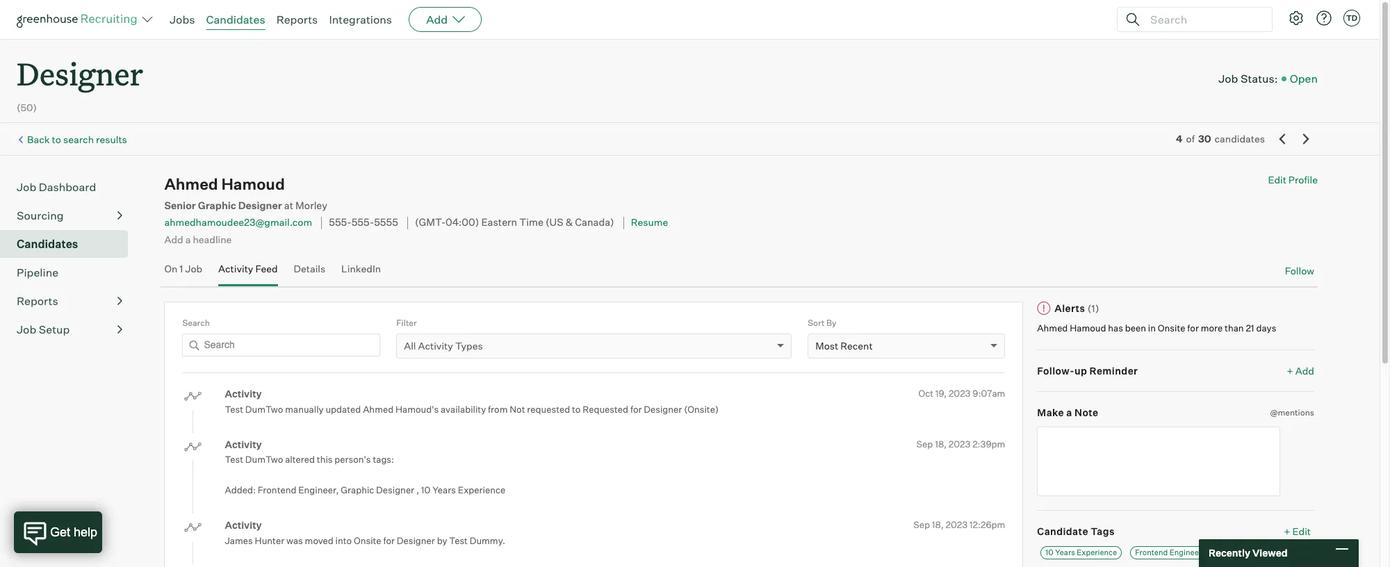Task type: vqa. For each thing, say whether or not it's contained in the screenshot.
hire
no



Task type: describe. For each thing, give the bounding box(es) containing it.
on
[[164, 263, 178, 275]]

2 vertical spatial ahmed
[[363, 404, 394, 415]]

follow-
[[1038, 365, 1075, 377]]

most recent option
[[816, 340, 873, 352]]

note
[[1075, 407, 1099, 419]]

0 horizontal spatial experience
[[458, 485, 506, 496]]

5555
[[374, 217, 398, 229]]

ahmed hamoud senior graphic designer at morley
[[164, 175, 327, 212]]

integrations
[[329, 13, 392, 26]]

on 1 job
[[164, 263, 203, 275]]

add button
[[409, 7, 482, 32]]

+ edit link
[[1281, 522, 1315, 541]]

most recent
[[816, 340, 873, 352]]

ahmedhamoudee23@gmail.com
[[164, 217, 312, 228]]

ahmedhamoudee23@gmail.com link
[[164, 217, 312, 228]]

2 555- from the left
[[352, 217, 374, 229]]

1
[[180, 263, 183, 275]]

1 horizontal spatial frontend
[[1136, 548, 1168, 558]]

jobs link
[[170, 13, 195, 26]]

0 horizontal spatial frontend
[[258, 485, 297, 496]]

requested
[[583, 404, 629, 415]]

0 vertical spatial candidates
[[206, 13, 265, 26]]

integrations link
[[329, 13, 392, 26]]

greenhouse recruiting image
[[17, 11, 142, 28]]

most
[[816, 340, 839, 352]]

sep 18, 2023 2:39pm
[[917, 438, 1006, 450]]

0 horizontal spatial to
[[52, 133, 61, 145]]

2:39pm
[[973, 438, 1006, 450]]

updated
[[326, 404, 361, 415]]

for for days
[[1188, 323, 1199, 334]]

,
[[416, 485, 419, 496]]

sep 18, 2023 12:26pm
[[914, 520, 1006, 531]]

(1)
[[1088, 302, 1100, 314]]

time
[[520, 217, 544, 229]]

on 1 job link
[[164, 263, 203, 283]]

ahmed for ahmed hamoud has been in onsite for more than 21 days
[[1038, 323, 1068, 334]]

eastern
[[481, 217, 517, 229]]

add for add
[[426, 13, 448, 26]]

1 vertical spatial reports link
[[17, 293, 122, 310]]

sort by
[[808, 317, 837, 328]]

availability
[[441, 404, 486, 415]]

add a headline
[[164, 233, 232, 245]]

sourcing
[[17, 209, 64, 223]]

10 years experience
[[1046, 548, 1118, 558]]

a for make
[[1067, 407, 1073, 419]]

years inside '10 years experience' link
[[1056, 548, 1076, 558]]

job for job setup
[[17, 323, 36, 337]]

tags
[[1091, 525, 1115, 537]]

+ for + edit
[[1285, 525, 1291, 537]]

1 horizontal spatial experience
[[1077, 548, 1118, 558]]

frontend engineer
[[1136, 548, 1202, 558]]

18, for sep 18, 2023 12:26pm
[[932, 520, 944, 531]]

hamoud for ahmed hamoud senior graphic designer at morley
[[221, 175, 285, 193]]

2023 for 12:26pm
[[946, 520, 968, 531]]

days
[[1257, 323, 1277, 334]]

job status:
[[1219, 72, 1279, 85]]

1 555- from the left
[[329, 217, 352, 229]]

job right "1"
[[185, 263, 203, 275]]

not
[[510, 404, 525, 415]]

morley
[[296, 200, 327, 212]]

tags:
[[373, 454, 394, 465]]

has
[[1109, 323, 1124, 334]]

activity feed
[[218, 263, 278, 275]]

back
[[27, 133, 50, 145]]

profile
[[1289, 174, 1318, 186]]

linkedin link
[[342, 263, 381, 283]]

up
[[1075, 365, 1088, 377]]

follow
[[1286, 265, 1315, 277]]

(us
[[546, 217, 564, 229]]

graphic inside graphic designer link
[[1220, 548, 1249, 558]]

recently viewed
[[1209, 547, 1288, 559]]

2 horizontal spatial add
[[1296, 365, 1315, 377]]

(onsite)
[[684, 404, 719, 415]]

open
[[1290, 72, 1318, 85]]

alerts (1)
[[1055, 302, 1100, 314]]

test for test dumtwo manually updated ahmed hamoud's availability from not requested to requested for designer (onsite)
[[225, 404, 243, 415]]

manually
[[285, 404, 324, 415]]

test dumtwo altered this person's tags:
[[225, 454, 394, 465]]

sep for sep 18, 2023 2:39pm
[[917, 438, 933, 450]]

reminder
[[1090, 365, 1139, 377]]

job for job status:
[[1219, 72, 1239, 85]]

1 horizontal spatial 10
[[1046, 548, 1054, 558]]

job setup link
[[17, 321, 122, 338]]

viewed
[[1253, 547, 1288, 559]]

this
[[317, 454, 333, 465]]

jobs
[[170, 13, 195, 26]]

2023 for 2:39pm
[[949, 438, 971, 450]]

12:26pm
[[970, 520, 1006, 531]]

td button
[[1344, 10, 1361, 26]]

dumtwo for altered
[[245, 454, 283, 465]]

added:
[[225, 485, 256, 496]]

dummy.
[[470, 535, 505, 546]]

of
[[1187, 133, 1195, 145]]

+ add link
[[1288, 364, 1315, 378]]

person's
[[335, 454, 371, 465]]

add for add a headline
[[164, 233, 183, 245]]

pipeline
[[17, 266, 59, 280]]

onsite for into
[[354, 535, 381, 546]]

for for dummy.
[[383, 535, 395, 546]]

oct
[[919, 388, 934, 399]]

details link
[[294, 263, 326, 283]]

0 vertical spatial edit
[[1269, 174, 1287, 186]]

test dumtwo manually updated ahmed hamoud's availability from not requested to requested for designer (onsite)
[[225, 404, 719, 415]]

feed
[[256, 263, 278, 275]]

pipeline link
[[17, 264, 122, 281]]

0 horizontal spatial years
[[433, 485, 456, 496]]

senior
[[164, 200, 196, 212]]

21
[[1246, 323, 1255, 334]]

10 years experience link
[[1041, 547, 1122, 560]]

1 horizontal spatial candidates link
[[206, 13, 265, 26]]

activity for sep 18, 2023 12:26pm
[[225, 520, 262, 531]]



Task type: locate. For each thing, give the bounding box(es) containing it.
0 vertical spatial a
[[185, 233, 191, 245]]

experience up "dummy."
[[458, 485, 506, 496]]

2 vertical spatial graphic
[[1220, 548, 1249, 558]]

activity for sep 18, 2023 2:39pm
[[225, 438, 262, 450]]

0 vertical spatial experience
[[458, 485, 506, 496]]

graphic for hamoud
[[198, 200, 236, 212]]

edit profile link
[[1269, 174, 1318, 186]]

0 vertical spatial frontend
[[258, 485, 297, 496]]

2023 left "12:26pm"
[[946, 520, 968, 531]]

0 vertical spatial search text field
[[1147, 9, 1260, 30]]

candidates
[[1215, 133, 1266, 145]]

hamoud
[[221, 175, 285, 193], [1070, 323, 1107, 334]]

0 horizontal spatial reports
[[17, 294, 58, 308]]

job left setup on the bottom
[[17, 323, 36, 337]]

1 dumtwo from the top
[[245, 404, 283, 415]]

dumtwo for manually
[[245, 404, 283, 415]]

than
[[1225, 323, 1244, 334]]

0 vertical spatial candidates link
[[206, 13, 265, 26]]

0 vertical spatial hamoud
[[221, 175, 285, 193]]

edit
[[1269, 174, 1287, 186], [1293, 525, 1311, 537]]

graphic for frontend
[[341, 485, 374, 496]]

2 vertical spatial test
[[449, 535, 468, 546]]

been
[[1126, 323, 1147, 334]]

dashboard
[[39, 180, 96, 194]]

activity feed link
[[218, 263, 278, 283]]

+ up @mentions
[[1288, 365, 1294, 377]]

1 vertical spatial +
[[1285, 525, 1291, 537]]

4
[[1177, 133, 1183, 145]]

1 vertical spatial 2023
[[949, 438, 971, 450]]

18, left "12:26pm"
[[932, 520, 944, 531]]

1 vertical spatial for
[[631, 404, 642, 415]]

0 vertical spatial test
[[225, 404, 243, 415]]

onsite right into
[[354, 535, 381, 546]]

oct 19, 2023 9:07am
[[919, 388, 1006, 399]]

hamoud for ahmed hamoud has been in onsite for more than 21 days
[[1070, 323, 1107, 334]]

activity
[[218, 263, 253, 275], [418, 340, 453, 352], [225, 388, 262, 400], [225, 438, 262, 450], [225, 520, 262, 531]]

1 horizontal spatial hamoud
[[1070, 323, 1107, 334]]

search
[[63, 133, 94, 145]]

dumtwo left altered
[[245, 454, 283, 465]]

1 vertical spatial candidates link
[[17, 236, 122, 253]]

types
[[455, 340, 483, 352]]

1 horizontal spatial edit
[[1293, 525, 1311, 537]]

&
[[566, 217, 573, 229]]

job for job dashboard
[[17, 180, 36, 194]]

candidates right "jobs"
[[206, 13, 265, 26]]

job left status:
[[1219, 72, 1239, 85]]

activity for oct 19, 2023 9:07am
[[225, 388, 262, 400]]

0 horizontal spatial candidates
[[17, 237, 78, 251]]

0 vertical spatial reports link
[[277, 13, 318, 26]]

altered
[[285, 454, 315, 465]]

dumtwo left manually
[[245, 404, 283, 415]]

1 horizontal spatial add
[[426, 13, 448, 26]]

reports
[[277, 13, 318, 26], [17, 294, 58, 308]]

back to search results link
[[27, 133, 127, 145]]

experience down tags
[[1077, 548, 1118, 558]]

+ add
[[1288, 365, 1315, 377]]

filter
[[397, 317, 417, 328]]

0 vertical spatial dumtwo
[[245, 404, 283, 415]]

0 horizontal spatial 10
[[421, 485, 431, 496]]

18,
[[935, 438, 947, 450], [932, 520, 944, 531]]

1 horizontal spatial years
[[1056, 548, 1076, 558]]

graphic left viewed
[[1220, 548, 1249, 558]]

designer
[[17, 53, 143, 94], [238, 200, 282, 212], [644, 404, 682, 415], [376, 485, 415, 496], [397, 535, 435, 546], [1250, 548, 1283, 558]]

a for add
[[185, 233, 191, 245]]

years right ,
[[433, 485, 456, 496]]

onsite right "in"
[[1158, 323, 1186, 334]]

1 horizontal spatial to
[[572, 404, 581, 415]]

job dashboard link
[[17, 179, 122, 196]]

0 horizontal spatial edit
[[1269, 174, 1287, 186]]

years down candidate
[[1056, 548, 1076, 558]]

test for test dumtwo altered this person's tags:
[[225, 454, 243, 465]]

1 vertical spatial graphic
[[341, 485, 374, 496]]

1 vertical spatial test
[[225, 454, 243, 465]]

ahmed right updated on the left of the page
[[363, 404, 394, 415]]

reports link left integrations "link"
[[277, 13, 318, 26]]

reports link up job setup link
[[17, 293, 122, 310]]

into
[[336, 535, 352, 546]]

(50)
[[17, 102, 37, 113]]

for right into
[[383, 535, 395, 546]]

1 vertical spatial ahmed
[[1038, 323, 1068, 334]]

+ up viewed
[[1285, 525, 1291, 537]]

19,
[[936, 388, 947, 399]]

ahmed down alerts
[[1038, 323, 1068, 334]]

1 vertical spatial 10
[[1046, 548, 1054, 558]]

0 vertical spatial graphic
[[198, 200, 236, 212]]

2 horizontal spatial ahmed
[[1038, 323, 1068, 334]]

1 horizontal spatial ahmed
[[363, 404, 394, 415]]

linkedin
[[342, 263, 381, 275]]

04:00)
[[446, 217, 479, 229]]

years
[[433, 485, 456, 496], [1056, 548, 1076, 558]]

1 horizontal spatial reports link
[[277, 13, 318, 26]]

18, left 2:39pm
[[935, 438, 947, 450]]

1 vertical spatial experience
[[1077, 548, 1118, 558]]

1 vertical spatial onsite
[[354, 535, 381, 546]]

1 vertical spatial search text field
[[182, 334, 380, 357]]

1 vertical spatial reports
[[17, 294, 58, 308]]

0 vertical spatial add
[[426, 13, 448, 26]]

hamoud up ahmedhamoudee23@gmail.com
[[221, 175, 285, 193]]

a left headline
[[185, 233, 191, 245]]

td
[[1347, 13, 1358, 23]]

2023 right 19,
[[949, 388, 971, 399]]

configure image
[[1289, 10, 1305, 26]]

sep down oct
[[917, 438, 933, 450]]

to right the back on the left top of page
[[52, 133, 61, 145]]

job inside "link"
[[17, 180, 36, 194]]

1 vertical spatial a
[[1067, 407, 1073, 419]]

for right requested
[[631, 404, 642, 415]]

0 vertical spatial onsite
[[1158, 323, 1186, 334]]

555- up linkedin
[[352, 217, 374, 229]]

test
[[225, 404, 243, 415], [225, 454, 243, 465], [449, 535, 468, 546]]

0 horizontal spatial graphic
[[198, 200, 236, 212]]

1 vertical spatial 18,
[[932, 520, 944, 531]]

hamoud down the (1)
[[1070, 323, 1107, 334]]

frontend
[[258, 485, 297, 496], [1136, 548, 1168, 558]]

1 vertical spatial add
[[164, 233, 183, 245]]

headline
[[193, 233, 232, 245]]

edit profile
[[1269, 174, 1318, 186]]

candidates
[[206, 13, 265, 26], [17, 237, 78, 251]]

candidates down sourcing
[[17, 237, 78, 251]]

Search text field
[[1147, 9, 1260, 30], [182, 334, 380, 357]]

0 vertical spatial to
[[52, 133, 61, 145]]

1 vertical spatial frontend
[[1136, 548, 1168, 558]]

0 horizontal spatial onsite
[[354, 535, 381, 546]]

0 horizontal spatial add
[[164, 233, 183, 245]]

2 vertical spatial add
[[1296, 365, 1315, 377]]

1 vertical spatial edit
[[1293, 525, 1311, 537]]

engineer,
[[298, 485, 339, 496]]

2023 left 2:39pm
[[949, 438, 971, 450]]

resume
[[631, 217, 668, 228]]

follow link
[[1286, 264, 1315, 278]]

james hunter was moved into onsite for designer by test dummy.
[[225, 535, 505, 546]]

was
[[286, 535, 303, 546]]

sep for sep 18, 2023 12:26pm
[[914, 520, 930, 531]]

4 of 30 candidates
[[1177, 133, 1266, 145]]

1 vertical spatial to
[[572, 404, 581, 415]]

0 horizontal spatial candidates link
[[17, 236, 122, 253]]

30
[[1199, 133, 1212, 145]]

frontend left engineer
[[1136, 548, 1168, 558]]

back to search results
[[27, 133, 127, 145]]

for left more
[[1188, 323, 1199, 334]]

by
[[437, 535, 448, 546]]

make a note
[[1038, 407, 1099, 419]]

0 vertical spatial reports
[[277, 13, 318, 26]]

ahmed
[[164, 175, 218, 193], [1038, 323, 1068, 334], [363, 404, 394, 415]]

0 vertical spatial +
[[1288, 365, 1294, 377]]

candidate tags
[[1038, 525, 1115, 537]]

0 vertical spatial for
[[1188, 323, 1199, 334]]

@mentions link
[[1271, 406, 1315, 420]]

james
[[225, 535, 253, 546]]

graphic inside ahmed hamoud senior graphic designer at morley
[[198, 200, 236, 212]]

canada)
[[575, 217, 614, 229]]

1 horizontal spatial candidates
[[206, 13, 265, 26]]

td button
[[1341, 7, 1364, 29]]

add
[[426, 13, 448, 26], [164, 233, 183, 245], [1296, 365, 1315, 377]]

1 vertical spatial dumtwo
[[245, 454, 283, 465]]

1 vertical spatial years
[[1056, 548, 1076, 558]]

designer inside ahmed hamoud senior graphic designer at morley
[[238, 200, 282, 212]]

moved
[[305, 535, 334, 546]]

0 vertical spatial 2023
[[949, 388, 971, 399]]

1 horizontal spatial search text field
[[1147, 9, 1260, 30]]

2 dumtwo from the top
[[245, 454, 283, 465]]

sourcing link
[[17, 207, 122, 224]]

0 horizontal spatial search text field
[[182, 334, 380, 357]]

1 horizontal spatial for
[[631, 404, 642, 415]]

dumtwo
[[245, 404, 283, 415], [245, 454, 283, 465]]

designer link
[[17, 39, 143, 97]]

2 vertical spatial for
[[383, 535, 395, 546]]

job dashboard
[[17, 180, 96, 194]]

from
[[488, 404, 508, 415]]

1 horizontal spatial graphic
[[341, 485, 374, 496]]

1 horizontal spatial a
[[1067, 407, 1073, 419]]

frontend right added:
[[258, 485, 297, 496]]

0 vertical spatial sep
[[917, 438, 933, 450]]

add inside popup button
[[426, 13, 448, 26]]

setup
[[39, 323, 70, 337]]

ahmed for ahmed hamoud senior graphic designer at morley
[[164, 175, 218, 193]]

candidates link up pipeline link
[[17, 236, 122, 253]]

+ for + add
[[1288, 365, 1294, 377]]

to right the requested
[[572, 404, 581, 415]]

a left note
[[1067, 407, 1073, 419]]

onsite
[[1158, 323, 1186, 334], [354, 535, 381, 546]]

0 horizontal spatial a
[[185, 233, 191, 245]]

2023 for 9:07am
[[949, 388, 971, 399]]

ahmed inside ahmed hamoud senior graphic designer at morley
[[164, 175, 218, 193]]

0 vertical spatial years
[[433, 485, 456, 496]]

10 down candidate
[[1046, 548, 1054, 558]]

job up sourcing
[[17, 180, 36, 194]]

sep left "12:26pm"
[[914, 520, 930, 531]]

1 horizontal spatial onsite
[[1158, 323, 1186, 334]]

requested
[[527, 404, 570, 415]]

555-555-5555
[[329, 217, 398, 229]]

reports left integrations "link"
[[277, 13, 318, 26]]

at
[[284, 200, 293, 212]]

hunter
[[255, 535, 285, 546]]

18, for sep 18, 2023 2:39pm
[[935, 438, 947, 450]]

555- left 5555 on the left
[[329, 217, 352, 229]]

1 vertical spatial candidates
[[17, 237, 78, 251]]

2 horizontal spatial for
[[1188, 323, 1199, 334]]

None text field
[[1038, 427, 1281, 496]]

2 horizontal spatial graphic
[[1220, 548, 1249, 558]]

results
[[96, 133, 127, 145]]

+ edit
[[1285, 525, 1311, 537]]

make
[[1038, 407, 1065, 419]]

sep
[[917, 438, 933, 450], [914, 520, 930, 531]]

0 horizontal spatial reports link
[[17, 293, 122, 310]]

0 vertical spatial 10
[[421, 485, 431, 496]]

0 vertical spatial 18,
[[935, 438, 947, 450]]

1 vertical spatial hamoud
[[1070, 323, 1107, 334]]

0 vertical spatial ahmed
[[164, 175, 218, 193]]

1 vertical spatial sep
[[914, 520, 930, 531]]

1 horizontal spatial reports
[[277, 13, 318, 26]]

0 horizontal spatial for
[[383, 535, 395, 546]]

recently
[[1209, 547, 1251, 559]]

ahmed up senior
[[164, 175, 218, 193]]

hamoud inside ahmed hamoud senior graphic designer at morley
[[221, 175, 285, 193]]

a
[[185, 233, 191, 245], [1067, 407, 1073, 419]]

engineer
[[1170, 548, 1202, 558]]

search
[[182, 317, 210, 328]]

0 horizontal spatial ahmed
[[164, 175, 218, 193]]

2 vertical spatial 2023
[[946, 520, 968, 531]]

graphic down person's
[[341, 485, 374, 496]]

candidates link right "jobs"
[[206, 13, 265, 26]]

10 right ,
[[421, 485, 431, 496]]

onsite for in
[[1158, 323, 1186, 334]]

(gmt-04:00) eastern time (us & canada)
[[415, 217, 614, 229]]

graphic up ahmedhamoudee23@gmail.com
[[198, 200, 236, 212]]

by
[[827, 317, 837, 328]]

0 horizontal spatial hamoud
[[221, 175, 285, 193]]

status:
[[1241, 72, 1279, 85]]

reports down 'pipeline'
[[17, 294, 58, 308]]



